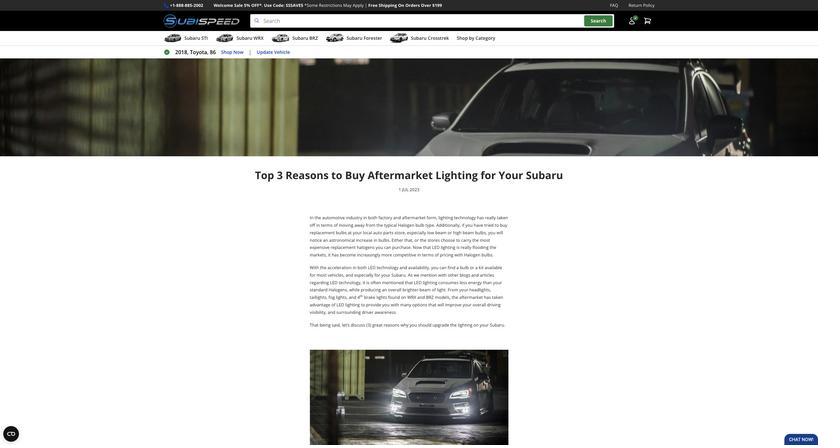 Task type: locate. For each thing, give the bounding box(es) containing it.
888-
[[176, 2, 185, 8]]

an up 'lights'
[[382, 287, 387, 293]]

auto
[[373, 230, 383, 236]]

0 vertical spatial or
[[448, 230, 452, 236]]

subaru brz
[[293, 35, 318, 41]]

0 horizontal spatial most
[[317, 273, 327, 278]]

restrictions
[[319, 2, 342, 8]]

an up expensive
[[323, 237, 328, 243]]

become
[[340, 252, 356, 258]]

for down with
[[310, 273, 316, 278]]

*some restrictions may apply | free shipping on orders over $199
[[305, 2, 442, 8]]

that being said, let's discuss (3) great reasons why you should upgrade the lighting on your subaru.
[[310, 322, 506, 328]]

0 vertical spatial with
[[455, 252, 463, 258]]

subaru for subaru forester
[[347, 35, 363, 41]]

subaru
[[185, 35, 200, 41], [237, 35, 253, 41], [293, 35, 308, 41], [347, 35, 363, 41], [411, 35, 427, 41], [526, 168, 564, 182]]

0 vertical spatial bulbs.
[[379, 237, 391, 243]]

1 horizontal spatial technology
[[455, 215, 476, 221]]

kit
[[479, 265, 484, 271]]

1 vertical spatial especially
[[355, 273, 374, 278]]

overall inside with the acceleration in both led technology and availability, you can find a bulb or a kit available for most vehicles, and especially for your subaru. as we mention with other blogs and articles regarding led technology, it is often mentioned that led lighting consumes less energy than your standard halogens, while producing an overall brighter beam of light. from your headlights, taillights, fog lights, and 4
[[388, 287, 402, 293]]

0 vertical spatial technology
[[455, 215, 476, 221]]

led down increasingly
[[368, 265, 376, 271]]

terms down automotive in the left of the page
[[321, 223, 333, 228]]

and right visibility,
[[328, 310, 336, 316]]

1 horizontal spatial with
[[439, 273, 447, 278]]

technology down more
[[377, 265, 399, 271]]

can
[[384, 245, 392, 251], [440, 265, 447, 271]]

the inside with the acceleration in both led technology and availability, you can find a bulb or a kit available for most vehicles, and especially for your subaru. as we mention with other blogs and articles regarding led technology, it is often mentioned that led lighting consumes less energy than your standard halogens, while producing an overall brighter beam of light. from your headlights, taillights, fog lights, and 4
[[320, 265, 327, 271]]

markets,
[[310, 252, 327, 258]]

0 vertical spatial bulb
[[416, 223, 425, 228]]

lighting
[[439, 215, 453, 221], [441, 245, 456, 251], [423, 280, 438, 286], [346, 302, 360, 308], [458, 322, 473, 328]]

0 horizontal spatial it
[[328, 252, 331, 258]]

1 horizontal spatial subaru.
[[490, 322, 506, 328]]

both inside in the automotive industry in both factory and aftermarket form, lighting technology has really taken off in terms of moving away from the typical halogen bulb type. additionally, if you have tried to buy replacement bulbs at your local auto parts store, especially low beam or high beam bulbs, you will notice an astronomical increase in bulbs. either that, or the stores choose to carry the most expensive replacement halogens you can purchase. now that led lighting is really flooding the markets, it has become increasingly more competitive in terms of pricing with halogen bulbs.
[[368, 215, 378, 221]]

your
[[353, 230, 362, 236], [382, 273, 391, 278], [494, 280, 503, 286], [460, 287, 469, 293], [463, 302, 472, 308], [480, 322, 489, 328]]

2 vertical spatial has
[[484, 295, 491, 301]]

shop right 86
[[221, 49, 232, 55]]

1 vertical spatial shop
[[221, 49, 232, 55]]

at
[[348, 230, 352, 236]]

beam right low
[[436, 230, 447, 236]]

bulb up blogs
[[460, 265, 469, 271]]

most down bulbs,
[[480, 237, 490, 243]]

| down subaru wrx
[[249, 49, 252, 56]]

1 vertical spatial really
[[461, 245, 472, 251]]

1 horizontal spatial aftermarket
[[460, 295, 483, 301]]

lighting up surrounding at the left bottom of page
[[346, 302, 360, 308]]

a subaru wrx thumbnail image image
[[216, 33, 234, 43]]

aftermarket inside in the automotive industry in both factory and aftermarket form, lighting technology has really taken off in terms of moving away from the typical halogen bulb type. additionally, if you have tried to buy replacement bulbs at your local auto parts store, especially low beam or high beam bulbs, you will notice an astronomical increase in bulbs. either that, or the stores choose to carry the most expensive replacement halogens you can purchase. now that led lighting is really flooding the markets, it has become increasingly more competitive in terms of pricing with halogen bulbs.
[[402, 215, 426, 221]]

most inside with the acceleration in both led technology and availability, you can find a bulb or a kit available for most vehicles, and especially for your subaru. as we mention with other blogs and articles regarding led technology, it is often mentioned that led lighting consumes less energy than your standard halogens, while producing an overall brighter beam of light. from your headlights, taillights, fog lights, and 4
[[317, 273, 327, 278]]

jul
[[403, 187, 409, 193]]

0 horizontal spatial wrx
[[254, 35, 264, 41]]

1 horizontal spatial terms
[[423, 252, 434, 258]]

driver
[[362, 310, 374, 316]]

0 vertical spatial taken
[[497, 215, 509, 221]]

led
[[432, 245, 440, 251], [368, 265, 376, 271], [330, 280, 338, 286], [414, 280, 422, 286], [337, 302, 345, 308]]

of down fog
[[332, 302, 336, 308]]

bulb left 'type.'
[[416, 223, 425, 228]]

with right pricing
[[455, 252, 463, 258]]

taillights,
[[310, 295, 328, 301]]

1 horizontal spatial is
[[457, 245, 460, 251]]

you right why
[[410, 322, 417, 328]]

regarding
[[310, 280, 329, 286]]

aftermarket inside brake lights found on wrx and brz models, the aftermarket has taken advantage of led lighting to provide you with many options that will improve your overall driving visibility, and surrounding driver awareness.
[[460, 295, 483, 301]]

2 vertical spatial or
[[470, 265, 475, 271]]

1 vertical spatial both
[[358, 265, 367, 271]]

0 horizontal spatial aftermarket
[[402, 215, 426, 221]]

1 vertical spatial or
[[415, 237, 419, 243]]

lighting up additionally, at right
[[439, 215, 453, 221]]

the left stores in the bottom of the page
[[420, 237, 427, 243]]

1 horizontal spatial |
[[365, 2, 368, 8]]

carry
[[462, 237, 472, 243]]

or left kit
[[470, 265, 475, 271]]

with up consumes
[[439, 273, 447, 278]]

1 vertical spatial halogen
[[464, 252, 481, 258]]

bulb
[[416, 223, 425, 228], [460, 265, 469, 271]]

taken up buy
[[497, 215, 509, 221]]

beam
[[436, 230, 447, 236], [463, 230, 474, 236], [420, 287, 431, 293]]

halogen
[[398, 223, 415, 228], [464, 252, 481, 258]]

lighting inside with the acceleration in both led technology and availability, you can find a bulb or a kit available for most vehicles, and especially for your subaru. as we mention with other blogs and articles regarding led technology, it is often mentioned that led lighting consumes less energy than your standard halogens, while producing an overall brighter beam of light. from your headlights, taillights, fog lights, and 4
[[423, 280, 438, 286]]

shop inside dropdown button
[[457, 35, 468, 41]]

0 vertical spatial can
[[384, 245, 392, 251]]

subaru inside dropdown button
[[411, 35, 427, 41]]

4
[[358, 295, 360, 301]]

that
[[423, 245, 431, 251], [405, 280, 413, 286], [429, 302, 437, 308]]

0 horizontal spatial an
[[323, 237, 328, 243]]

is
[[457, 245, 460, 251], [367, 280, 370, 286]]

terms up availability,
[[423, 252, 434, 258]]

0 horizontal spatial now
[[234, 49, 244, 55]]

most up regarding
[[317, 273, 327, 278]]

replacement down astronomical
[[331, 245, 356, 251]]

1 vertical spatial that
[[405, 280, 413, 286]]

your right improve
[[463, 302, 472, 308]]

improve
[[446, 302, 462, 308]]

1 vertical spatial replacement
[[331, 245, 356, 251]]

1 vertical spatial most
[[317, 273, 327, 278]]

1 vertical spatial with
[[439, 273, 447, 278]]

1 vertical spatial aftermarket
[[460, 295, 483, 301]]

0 horizontal spatial with
[[391, 302, 400, 308]]

will down buy
[[497, 230, 504, 236]]

that right options
[[429, 302, 437, 308]]

a
[[457, 265, 459, 271], [476, 265, 478, 271]]

subaru for subaru brz
[[293, 35, 308, 41]]

0 vertical spatial brz
[[310, 35, 318, 41]]

1 horizontal spatial it
[[363, 280, 366, 286]]

2 horizontal spatial with
[[455, 252, 463, 258]]

led down stores in the bottom of the page
[[432, 245, 440, 251]]

1 horizontal spatial now
[[413, 245, 422, 251]]

0 vertical spatial |
[[365, 2, 368, 8]]

is down high
[[457, 245, 460, 251]]

of left light.
[[432, 287, 436, 293]]

the right upgrade at the bottom of page
[[451, 322, 457, 328]]

0 vertical spatial really
[[486, 215, 496, 221]]

especially up often
[[355, 273, 374, 278]]

that down as
[[405, 280, 413, 286]]

1 horizontal spatial brz
[[426, 295, 434, 301]]

and up options
[[418, 295, 425, 301]]

replacement up notice
[[310, 230, 335, 236]]

the right with
[[320, 265, 327, 271]]

shop for shop by category
[[457, 35, 468, 41]]

has up driving
[[484, 295, 491, 301]]

welcome sale 5% off*. use code: sssave5
[[214, 2, 304, 8]]

bulbs. down parts
[[379, 237, 391, 243]]

most inside in the automotive industry in both factory and aftermarket form, lighting technology has really taken off in terms of moving away from the typical halogen bulb type. additionally, if you have tried to buy replacement bulbs at your local auto parts store, especially low beam or high beam bulbs, you will notice an astronomical increase in bulbs. either that, or the stores choose to carry the most expensive replacement halogens you can purchase. now that led lighting is really flooding the markets, it has become increasingly more competitive in terms of pricing with halogen bulbs.
[[480, 237, 490, 243]]

0 vertical spatial that
[[423, 245, 431, 251]]

1 vertical spatial taken
[[493, 295, 504, 301]]

technology inside in the automotive industry in both factory and aftermarket form, lighting technology has really taken off in terms of moving away from the typical halogen bulb type. additionally, if you have tried to buy replacement bulbs at your local auto parts store, especially low beam or high beam bulbs, you will notice an astronomical increase in bulbs. either that, or the stores choose to carry the most expensive replacement halogens you can purchase. now that led lighting is really flooding the markets, it has become increasingly more competitive in terms of pricing with halogen bulbs.
[[455, 215, 476, 221]]

0 vertical spatial terms
[[321, 223, 333, 228]]

especially
[[407, 230, 427, 236], [355, 273, 374, 278]]

2 vertical spatial with
[[391, 302, 400, 308]]

especially up that,
[[407, 230, 427, 236]]

0 vertical spatial shop
[[457, 35, 468, 41]]

subaru. up the mentioned
[[392, 273, 407, 278]]

2 vertical spatial that
[[429, 302, 437, 308]]

fog
[[329, 295, 335, 301]]

2018, toyota, 86
[[175, 49, 216, 56]]

expensive
[[310, 245, 330, 251]]

a subaru crosstrek thumbnail image image
[[390, 33, 409, 43]]

technology up if
[[455, 215, 476, 221]]

now down that,
[[413, 245, 422, 251]]

with inside with the acceleration in both led technology and availability, you can find a bulb or a kit available for most vehicles, and especially for your subaru. as we mention with other blogs and articles regarding led technology, it is often mentioned that led lighting consumes less energy than your standard halogens, while producing an overall brighter beam of light. from your headlights, taillights, fog lights, and 4
[[439, 273, 447, 278]]

you down "tried"
[[489, 230, 496, 236]]

0 vertical spatial an
[[323, 237, 328, 243]]

0 horizontal spatial |
[[249, 49, 252, 56]]

purchase.
[[393, 245, 412, 251]]

0 horizontal spatial technology
[[377, 265, 399, 271]]

halogen up store,
[[398, 223, 415, 228]]

subaru for subaru crosstrek
[[411, 35, 427, 41]]

now inside "link"
[[234, 49, 244, 55]]

brz left a subaru forester thumbnail image
[[310, 35, 318, 41]]

light.
[[437, 287, 447, 293]]

can inside in the automotive industry in both factory and aftermarket form, lighting technology has really taken off in terms of moving away from the typical halogen bulb type. additionally, if you have tried to buy replacement bulbs at your local auto parts store, especially low beam or high beam bulbs, you will notice an astronomical increase in bulbs. either that, or the stores choose to carry the most expensive replacement halogens you can purchase. now that led lighting is really flooding the markets, it has become increasingly more competitive in terms of pricing with halogen bulbs.
[[384, 245, 392, 251]]

1 horizontal spatial or
[[448, 230, 452, 236]]

overall up found
[[388, 287, 402, 293]]

your inside brake lights found on wrx and brz models, the aftermarket has taken advantage of led lighting to provide you with many options that will improve your overall driving visibility, and surrounding driver awareness.
[[463, 302, 472, 308]]

aftermarket down headlights,
[[460, 295, 483, 301]]

has left become
[[332, 252, 339, 258]]

0 vertical spatial both
[[368, 215, 378, 221]]

can up more
[[384, 245, 392, 251]]

really down carry
[[461, 245, 472, 251]]

0 vertical spatial aftermarket
[[402, 215, 426, 221]]

0 horizontal spatial a
[[457, 265, 459, 271]]

increasingly
[[357, 252, 381, 258]]

subaru inside "dropdown button"
[[293, 35, 308, 41]]

will
[[497, 230, 504, 236], [438, 302, 444, 308]]

more
[[382, 252, 392, 258]]

2 horizontal spatial or
[[470, 265, 475, 271]]

1 horizontal spatial an
[[382, 287, 387, 293]]

bulbs. down the 'flooding'
[[482, 252, 494, 258]]

both down increasingly
[[358, 265, 367, 271]]

in down become
[[353, 265, 357, 271]]

that inside brake lights found on wrx and brz models, the aftermarket has taken advantage of led lighting to provide you with many options that will improve your overall driving visibility, and surrounding driver awareness.
[[429, 302, 437, 308]]

1 horizontal spatial bulbs.
[[482, 252, 494, 258]]

brighter
[[403, 287, 419, 293]]

1 vertical spatial now
[[413, 245, 422, 251]]

1 horizontal spatial both
[[368, 215, 378, 221]]

that inside with the acceleration in both led technology and availability, you can find a bulb or a kit available for most vehicles, and especially for your subaru. as we mention with other blogs and articles regarding led technology, it is often mentioned that led lighting consumes less energy than your standard halogens, while producing an overall brighter beam of light. from your headlights, taillights, fog lights, and 4
[[405, 280, 413, 286]]

0 vertical spatial overall
[[388, 287, 402, 293]]

with down found
[[391, 302, 400, 308]]

a subaru brz thumbnail image image
[[272, 33, 290, 43]]

it inside in the automotive industry in both factory and aftermarket form, lighting technology has really taken off in terms of moving away from the typical halogen bulb type. additionally, if you have tried to buy replacement bulbs at your local auto parts store, especially low beam or high beam bulbs, you will notice an astronomical increase in bulbs. either that, or the stores choose to carry the most expensive replacement halogens you can purchase. now that led lighting is really flooding the markets, it has become increasingly more competitive in terms of pricing with halogen bulbs.
[[328, 252, 331, 258]]

of left pricing
[[435, 252, 439, 258]]

wrx down brighter
[[408, 295, 417, 301]]

1 horizontal spatial shop
[[457, 35, 468, 41]]

1 vertical spatial subaru.
[[490, 322, 506, 328]]

both inside with the acceleration in both led technology and availability, you can find a bulb or a kit available for most vehicles, and especially for your subaru. as we mention with other blogs and articles regarding led technology, it is often mentioned that led lighting consumes less energy than your standard halogens, while producing an overall brighter beam of light. from your headlights, taillights, fog lights, and 4
[[358, 265, 367, 271]]

0 vertical spatial on
[[401, 295, 407, 301]]

you
[[466, 223, 473, 228], [489, 230, 496, 236], [376, 245, 383, 251], [432, 265, 439, 271], [383, 302, 390, 308], [410, 322, 417, 328]]

of
[[334, 223, 338, 228], [435, 252, 439, 258], [432, 287, 436, 293], [332, 302, 336, 308]]

1 horizontal spatial can
[[440, 265, 447, 271]]

with inside in the automotive industry in both factory and aftermarket form, lighting technology has really taken off in terms of moving away from the typical halogen bulb type. additionally, if you have tried to buy replacement bulbs at your local auto parts store, especially low beam or high beam bulbs, you will notice an astronomical increase in bulbs. either that, or the stores choose to carry the most expensive replacement halogens you can purchase. now that led lighting is really flooding the markets, it has become increasingly more competitive in terms of pricing with halogen bulbs.
[[455, 252, 463, 258]]

1 vertical spatial an
[[382, 287, 387, 293]]

a left kit
[[476, 265, 478, 271]]

a subaru sti thumbnail image image
[[164, 33, 182, 43]]

it up producing
[[363, 280, 366, 286]]

led down lights,
[[337, 302, 345, 308]]

that,
[[405, 237, 414, 243]]

1 horizontal spatial will
[[497, 230, 504, 236]]

has up have
[[477, 215, 484, 221]]

has inside brake lights found on wrx and brz models, the aftermarket has taken advantage of led lighting to provide you with many options that will improve your overall driving visibility, and surrounding driver awareness.
[[484, 295, 491, 301]]

shipping
[[379, 2, 397, 8]]

that down stores in the bottom of the page
[[423, 245, 431, 251]]

a right find
[[457, 265, 459, 271]]

on
[[401, 295, 407, 301], [474, 322, 479, 328]]

both up from
[[368, 215, 378, 221]]

shop inside "link"
[[221, 49, 232, 55]]

0 horizontal spatial bulbs.
[[379, 237, 391, 243]]

subaru wrx
[[237, 35, 264, 41]]

0 horizontal spatial really
[[461, 245, 472, 251]]

for up often
[[375, 273, 381, 278]]

off
[[310, 223, 315, 228]]

toyota,
[[190, 49, 209, 56]]

the right in
[[315, 215, 321, 221]]

1 vertical spatial technology
[[377, 265, 399, 271]]

of down automotive in the left of the page
[[334, 223, 338, 228]]

and up typical
[[394, 215, 401, 221]]

code:
[[273, 2, 285, 8]]

technology inside with the acceleration in both led technology and availability, you can find a bulb or a kit available for most vehicles, and especially for your subaru. as we mention with other blogs and articles regarding led technology, it is often mentioned that led lighting consumes less energy than your standard halogens, while producing an overall brighter beam of light. from your headlights, taillights, fog lights, and 4
[[377, 265, 399, 271]]

wrx
[[254, 35, 264, 41], [408, 295, 417, 301]]

you up awareness. on the bottom
[[383, 302, 390, 308]]

will down models,
[[438, 302, 444, 308]]

1 vertical spatial has
[[332, 252, 339, 258]]

the up improve
[[452, 295, 459, 301]]

additionally,
[[437, 223, 461, 228]]

in down auto on the left of page
[[374, 237, 378, 243]]

you up mention on the right bottom
[[432, 265, 439, 271]]

competitive
[[393, 252, 417, 258]]

0 horizontal spatial brz
[[310, 35, 318, 41]]

0 vertical spatial it
[[328, 252, 331, 258]]

than
[[483, 280, 492, 286]]

subaru. inside with the acceleration in both led technology and availability, you can find a bulb or a kit available for most vehicles, and especially for your subaru. as we mention with other blogs and articles regarding led technology, it is often mentioned that led lighting consumes less energy than your standard halogens, while producing an overall brighter beam of light. from your headlights, taillights, fog lights, and 4
[[392, 273, 407, 278]]

0 horizontal spatial overall
[[388, 287, 402, 293]]

either
[[392, 237, 404, 243]]

1 horizontal spatial overall
[[473, 302, 486, 308]]

can left find
[[440, 265, 447, 271]]

and
[[394, 215, 401, 221], [400, 265, 407, 271], [346, 273, 353, 278], [472, 273, 479, 278], [349, 295, 357, 301], [418, 295, 425, 301], [328, 310, 336, 316]]

0 vertical spatial now
[[234, 49, 244, 55]]

your inside in the automotive industry in both factory and aftermarket form, lighting technology has really taken off in terms of moving away from the typical halogen bulb type. additionally, if you have tried to buy replacement bulbs at your local auto parts store, especially low beam or high beam bulbs, you will notice an astronomical increase in bulbs. either that, or the stores choose to carry the most expensive replacement halogens you can purchase. now that led lighting is really flooding the markets, it has become increasingly more competitive in terms of pricing with halogen bulbs.
[[353, 230, 362, 236]]

0 horizontal spatial both
[[358, 265, 367, 271]]

1 horizontal spatial especially
[[407, 230, 427, 236]]

brz inside subaru brz "dropdown button"
[[310, 35, 318, 41]]

top
[[255, 168, 274, 182]]

lighting inside brake lights found on wrx and brz models, the aftermarket has taken advantage of led lighting to provide you with many options that will improve your overall driving visibility, and surrounding driver awareness.
[[346, 302, 360, 308]]

type.
[[426, 223, 436, 228]]

options
[[413, 302, 428, 308]]

driving
[[488, 302, 501, 308]]

+1-888-885-2002
[[170, 2, 203, 8]]

subaru for subaru sti
[[185, 35, 200, 41]]

1 vertical spatial wrx
[[408, 295, 417, 301]]

wrx inside brake lights found on wrx and brz models, the aftermarket has taken advantage of led lighting to provide you with many options that will improve your overall driving visibility, and surrounding driver awareness.
[[408, 295, 417, 301]]

models,
[[435, 295, 451, 301]]

brz
[[310, 35, 318, 41], [426, 295, 434, 301]]

1 vertical spatial bulbs.
[[482, 252, 494, 258]]

0 vertical spatial will
[[497, 230, 504, 236]]

shop now
[[221, 49, 244, 55]]

| left free
[[365, 2, 368, 8]]

off*.
[[252, 2, 263, 8]]

factory
[[379, 215, 393, 221]]

or down additionally, at right
[[448, 230, 452, 236]]

astronomical
[[329, 237, 355, 243]]

1 vertical spatial it
[[363, 280, 366, 286]]

brz inside brake lights found on wrx and brz models, the aftermarket has taken advantage of led lighting to provide you with many options that will improve your overall driving visibility, and surrounding driver awareness.
[[426, 295, 434, 301]]

1
[[399, 187, 401, 193]]

beam up carry
[[463, 230, 474, 236]]

for left "your"
[[481, 168, 496, 182]]

aftermarket up 'type.'
[[402, 215, 426, 221]]

headlights,
[[470, 287, 491, 293]]

+1-888-885-2002 link
[[170, 2, 203, 9]]

policy
[[644, 2, 655, 8]]

most
[[480, 237, 490, 243], [317, 273, 327, 278]]

now down subaru wrx dropdown button
[[234, 49, 244, 55]]

1 vertical spatial overall
[[473, 302, 486, 308]]

replacement
[[310, 230, 335, 236], [331, 245, 356, 251]]

aftermarket
[[368, 168, 433, 182]]

1 vertical spatial will
[[438, 302, 444, 308]]

1 vertical spatial on
[[474, 322, 479, 328]]

being
[[320, 322, 331, 328]]

and up technology,
[[346, 273, 353, 278]]

it right markets,
[[328, 252, 331, 258]]

subaru for subaru wrx
[[237, 35, 253, 41]]

if
[[462, 223, 465, 228]]

taken up driving
[[493, 295, 504, 301]]

halogens,
[[329, 287, 349, 293]]

1 vertical spatial bulb
[[460, 265, 469, 271]]

*some
[[305, 2, 318, 8]]

0 vertical spatial especially
[[407, 230, 427, 236]]

or right that,
[[415, 237, 419, 243]]

0 horizontal spatial shop
[[221, 49, 232, 55]]

1 horizontal spatial a
[[476, 265, 478, 271]]

your right than
[[494, 280, 503, 286]]

led down vehicles,
[[330, 280, 338, 286]]

0 horizontal spatial terms
[[321, 223, 333, 228]]

as
[[408, 273, 413, 278]]



Task type: describe. For each thing, give the bounding box(es) containing it.
and up the energy
[[472, 273, 479, 278]]

0 horizontal spatial for
[[310, 273, 316, 278]]

update
[[257, 49, 273, 55]]

vehicles,
[[328, 273, 345, 278]]

of inside brake lights found on wrx and brz models, the aftermarket has taken advantage of led lighting to provide you with many options that will improve your overall driving visibility, and surrounding driver awareness.
[[332, 302, 336, 308]]

0 horizontal spatial or
[[415, 237, 419, 243]]

of inside with the acceleration in both led technology and availability, you can find a bulb or a kit available for most vehicles, and especially for your subaru. as we mention with other blogs and articles regarding led technology, it is often mentioned that led lighting consumes less energy than your standard halogens, while producing an overall brighter beam of light. from your headlights, taillights, fog lights, and 4
[[432, 287, 436, 293]]

taken inside in the automotive industry in both factory and aftermarket form, lighting technology has really taken off in terms of moving away from the typical halogen bulb type. additionally, if you have tried to buy replacement bulbs at your local auto parts store, especially low beam or high beam bulbs, you will notice an astronomical increase in bulbs. either that, or the stores choose to carry the most expensive replacement halogens you can purchase. now that led lighting is really flooding the markets, it has become increasingly more competitive in terms of pricing with halogen bulbs.
[[497, 215, 509, 221]]

2 horizontal spatial beam
[[463, 230, 474, 236]]

surrounding
[[337, 310, 361, 316]]

885-
[[185, 2, 194, 8]]

bulbs
[[336, 230, 347, 236]]

beam inside with the acceleration in both led technology and availability, you can find a bulb or a kit available for most vehicles, and especially for your subaru. as we mention with other blogs and articles regarding led technology, it is often mentioned that led lighting consumes less energy than your standard halogens, while producing an overall brighter beam of light. from your headlights, taillights, fog lights, and 4
[[420, 287, 431, 293]]

return
[[629, 2, 643, 8]]

brake
[[364, 295, 376, 301]]

you up more
[[376, 245, 383, 251]]

your down driving
[[480, 322, 489, 328]]

often
[[371, 280, 381, 286]]

shop for shop now
[[221, 49, 232, 55]]

wrx inside dropdown button
[[254, 35, 264, 41]]

why
[[401, 322, 409, 328]]

your down less
[[460, 287, 469, 293]]

on
[[398, 2, 405, 8]]

standard
[[310, 287, 328, 293]]

and left 4
[[349, 295, 357, 301]]

2 a from the left
[[476, 265, 478, 271]]

in up from
[[364, 215, 367, 221]]

that
[[310, 322, 319, 328]]

a subaru forester thumbnail image image
[[326, 33, 344, 43]]

use
[[264, 2, 272, 8]]

with the acceleration in both led technology and availability, you can find a bulb or a kit available for most vehicles, and especially for your subaru. as we mention with other blogs and articles regarding led technology, it is often mentioned that led lighting consumes less energy than your standard halogens, while producing an overall brighter beam of light. from your headlights, taillights, fog lights, and 4
[[310, 265, 503, 301]]

an inside in the automotive industry in both factory and aftermarket form, lighting technology has really taken off in terms of moving away from the typical halogen bulb type. additionally, if you have tried to buy replacement bulbs at your local auto parts store, especially low beam or high beam bulbs, you will notice an astronomical increase in bulbs. either that, or the stores choose to carry the most expensive replacement halogens you can purchase. now that led lighting is really flooding the markets, it has become increasingly more competitive in terms of pricing with halogen bulbs.
[[323, 237, 328, 243]]

an inside with the acceleration in both led technology and availability, you can find a bulb or a kit available for most vehicles, and especially for your subaru. as we mention with other blogs and articles regarding led technology, it is often mentioned that led lighting consumes less energy than your standard halogens, while producing an overall brighter beam of light. from your headlights, taillights, fog lights, and 4
[[382, 287, 387, 293]]

will inside in the automotive industry in both factory and aftermarket form, lighting technology has really taken off in terms of moving away from the typical halogen bulb type. additionally, if you have tried to buy replacement bulbs at your local auto parts store, especially low beam or high beam bulbs, you will notice an astronomical increase in bulbs. either that, or the stores choose to carry the most expensive replacement halogens you can purchase. now that led lighting is really flooding the markets, it has become increasingly more competitive in terms of pricing with halogen bulbs.
[[497, 230, 504, 236]]

crosstrek
[[428, 35, 449, 41]]

over
[[421, 2, 432, 8]]

3
[[277, 168, 283, 182]]

lights
[[377, 295, 387, 301]]

1 a from the left
[[457, 265, 459, 271]]

find
[[448, 265, 456, 271]]

1 horizontal spatial beam
[[436, 230, 447, 236]]

led down we
[[414, 280, 422, 286]]

or inside with the acceleration in both led technology and availability, you can find a bulb or a kit available for most vehicles, and especially for your subaru. as we mention with other blogs and articles regarding led technology, it is often mentioned that led lighting consumes less energy than your standard halogens, while producing an overall brighter beam of light. from your headlights, taillights, fog lights, and 4
[[470, 265, 475, 271]]

the up the 'flooding'
[[473, 237, 479, 243]]

bulb inside in the automotive industry in both factory and aftermarket form, lighting technology has really taken off in terms of moving away from the typical halogen bulb type. additionally, if you have tried to buy replacement bulbs at your local auto parts store, especially low beam or high beam bulbs, you will notice an astronomical increase in bulbs. either that, or the stores choose to carry the most expensive replacement halogens you can purchase. now that led lighting is really flooding the markets, it has become increasingly more competitive in terms of pricing with halogen bulbs.
[[416, 223, 425, 228]]

let's
[[342, 322, 350, 328]]

category
[[476, 35, 496, 41]]

halogens
[[357, 245, 375, 251]]

in the automotive industry in both factory and aftermarket form, lighting technology has really taken off in terms of moving away from the typical halogen bulb type. additionally, if you have tried to buy replacement bulbs at your local auto parts store, especially low beam or high beam bulbs, you will notice an astronomical increase in bulbs. either that, or the stores choose to carry the most expensive replacement halogens you can purchase. now that led lighting is really flooding the markets, it has become increasingly more competitive in terms of pricing with halogen bulbs.
[[310, 215, 509, 258]]

subispeed logo image
[[164, 14, 240, 28]]

welcome
[[214, 2, 233, 8]]

and inside in the automotive industry in both factory and aftermarket form, lighting technology has really taken off in terms of moving away from the typical halogen bulb type. additionally, if you have tried to buy replacement bulbs at your local auto parts store, especially low beam or high beam bulbs, you will notice an astronomical increase in bulbs. either that, or the stores choose to carry the most expensive replacement halogens you can purchase. now that led lighting is really flooding the markets, it has become increasingly more competitive in terms of pricing with halogen bulbs.
[[394, 215, 401, 221]]

will inside brake lights found on wrx and brz models, the aftermarket has taken advantage of led lighting to provide you with many options that will improve your overall driving visibility, and surrounding driver awareness.
[[438, 302, 444, 308]]

awareness.
[[375, 310, 397, 316]]

by
[[469, 35, 475, 41]]

in up availability,
[[418, 252, 421, 258]]

is inside with the acceleration in both led technology and availability, you can find a bulb or a kit available for most vehicles, and especially for your subaru. as we mention with other blogs and articles regarding led technology, it is often mentioned that led lighting consumes less energy than your standard halogens, while producing an overall brighter beam of light. from your headlights, taillights, fog lights, and 4
[[367, 280, 370, 286]]

led inside in the automotive industry in both factory and aftermarket form, lighting technology has really taken off in terms of moving away from the typical halogen bulb type. additionally, if you have tried to buy replacement bulbs at your local auto parts store, especially low beam or high beam bulbs, you will notice an astronomical increase in bulbs. either that, or the stores choose to carry the most expensive replacement halogens you can purchase. now that led lighting is really flooding the markets, it has become increasingly more competitive in terms of pricing with halogen bulbs.
[[432, 245, 440, 251]]

overall inside brake lights found on wrx and brz models, the aftermarket has taken advantage of led lighting to provide you with many options that will improve your overall driving visibility, and surrounding driver awareness.
[[473, 302, 486, 308]]

sti
[[202, 35, 208, 41]]

store,
[[395, 230, 406, 236]]

your up the mentioned
[[382, 273, 391, 278]]

from
[[448, 287, 459, 293]]

the up auto on the left of page
[[377, 223, 383, 228]]

th
[[360, 295, 363, 299]]

your
[[499, 168, 524, 182]]

flooding
[[473, 245, 489, 251]]

update vehicle
[[257, 49, 290, 55]]

1 horizontal spatial halogen
[[464, 252, 481, 258]]

5%
[[244, 2, 250, 8]]

subaru forester
[[347, 35, 382, 41]]

2018,
[[175, 49, 189, 56]]

energy
[[469, 280, 482, 286]]

subaru sti
[[185, 35, 208, 41]]

with inside brake lights found on wrx and brz models, the aftermarket has taken advantage of led lighting to provide you with many options that will improve your overall driving visibility, and surrounding driver awareness.
[[391, 302, 400, 308]]

producing
[[361, 287, 381, 293]]

while
[[350, 287, 360, 293]]

less
[[460, 280, 468, 286]]

we
[[414, 273, 420, 278]]

availability,
[[409, 265, 430, 271]]

1 horizontal spatial for
[[375, 273, 381, 278]]

high
[[453, 230, 462, 236]]

1 jul 2023
[[399, 187, 420, 193]]

top 3 reasons to buy aftermarket lighting for your subaru
[[255, 168, 564, 182]]

led inside brake lights found on wrx and brz models, the aftermarket has taken advantage of led lighting to provide you with many options that will improve your overall driving visibility, and surrounding driver awareness.
[[337, 302, 345, 308]]

buy
[[500, 223, 508, 228]]

especially inside with the acceleration in both led technology and availability, you can find a bulb or a kit available for most vehicles, and especially for your subaru. as we mention with other blogs and articles regarding led technology, it is often mentioned that led lighting consumes less energy than your standard halogens, while producing an overall brighter beam of light. from your headlights, taillights, fog lights, and 4
[[355, 273, 374, 278]]

the right the 'flooding'
[[490, 245, 497, 251]]

you inside with the acceleration in both led technology and availability, you can find a bulb or a kit available for most vehicles, and especially for your subaru. as we mention with other blogs and articles regarding led technology, it is often mentioned that led lighting consumes less energy than your standard halogens, while producing an overall brighter beam of light. from your headlights, taillights, fog lights, and 4
[[432, 265, 439, 271]]

mention
[[421, 273, 438, 278]]

to inside brake lights found on wrx and brz models, the aftermarket has taken advantage of led lighting to provide you with many options that will improve your overall driving visibility, and surrounding driver awareness.
[[361, 302, 365, 308]]

the inside brake lights found on wrx and brz models, the aftermarket has taken advantage of led lighting to provide you with many options that will improve your overall driving visibility, and surrounding driver awareness.
[[452, 295, 459, 301]]

with
[[310, 265, 319, 271]]

return policy link
[[629, 2, 655, 9]]

said,
[[332, 322, 341, 328]]

provide
[[366, 302, 382, 308]]

it inside with the acceleration in both led technology and availability, you can find a bulb or a kit available for most vehicles, and especially for your subaru. as we mention with other blogs and articles regarding led technology, it is often mentioned that led lighting consumes less energy than your standard halogens, while producing an overall brighter beam of light. from your headlights, taillights, fog lights, and 4
[[363, 280, 366, 286]]

mentioned
[[382, 280, 404, 286]]

orders
[[406, 2, 420, 8]]

blogs
[[460, 273, 471, 278]]

bulb inside with the acceleration in both led technology and availability, you can find a bulb or a kit available for most vehicles, and especially for your subaru. as we mention with other blogs and articles regarding led technology, it is often mentioned that led lighting consumes less energy than your standard halogens, while producing an overall brighter beam of light. from your headlights, taillights, fog lights, and 4
[[460, 265, 469, 271]]

0 vertical spatial has
[[477, 215, 484, 221]]

button image
[[628, 17, 636, 25]]

consumes
[[439, 280, 459, 286]]

pricing
[[440, 252, 454, 258]]

you inside brake lights found on wrx and brz models, the aftermarket has taken advantage of led lighting to provide you with many options that will improve your overall driving visibility, and surrounding driver awareness.
[[383, 302, 390, 308]]

is inside in the automotive industry in both factory and aftermarket form, lighting technology has really taken off in terms of moving away from the typical halogen bulb type. additionally, if you have tried to buy replacement bulbs at your local auto parts store, especially low beam or high beam bulbs, you will notice an astronomical increase in bulbs. either that, or the stores choose to carry the most expensive replacement halogens you can purchase. now that led lighting is really flooding the markets, it has become increasingly more competitive in terms of pricing with halogen bulbs.
[[457, 245, 460, 251]]

typical
[[384, 223, 397, 228]]

free
[[369, 2, 378, 8]]

search input field
[[250, 14, 615, 28]]

in
[[310, 215, 314, 221]]

and down competitive on the bottom of the page
[[400, 265, 407, 271]]

open widget image
[[3, 427, 19, 443]]

on inside brake lights found on wrx and brz models, the aftermarket has taken advantage of led lighting to provide you with many options that will improve your overall driving visibility, and surrounding driver awareness.
[[401, 295, 407, 301]]

lights,
[[336, 295, 348, 301]]

choose
[[441, 237, 455, 243]]

great
[[373, 322, 383, 328]]

0 horizontal spatial halogen
[[398, 223, 415, 228]]

fallback image - no image provided image
[[0, 59, 819, 157]]

subaru crosstrek
[[411, 35, 449, 41]]

search
[[591, 18, 607, 24]]

form,
[[427, 215, 438, 221]]

notice
[[310, 237, 322, 243]]

faq link
[[611, 2, 619, 9]]

subaru crosstrek button
[[390, 32, 449, 45]]

lighting down the "choose"
[[441, 245, 456, 251]]

in inside with the acceleration in both led technology and availability, you can find a bulb or a kit available for most vehicles, and especially for your subaru. as we mention with other blogs and articles regarding led technology, it is often mentioned that led lighting consumes less energy than your standard halogens, while producing an overall brighter beam of light. from your headlights, taillights, fog lights, and 4
[[353, 265, 357, 271]]

away
[[355, 223, 365, 228]]

technology,
[[339, 280, 362, 286]]

especially inside in the automotive industry in both factory and aftermarket form, lighting technology has really taken off in terms of moving away from the typical halogen bulb type. additionally, if you have tried to buy replacement bulbs at your local auto parts store, especially low beam or high beam bulbs, you will notice an astronomical increase in bulbs. either that, or the stores choose to carry the most expensive replacement halogens you can purchase. now that led lighting is really flooding the markets, it has become increasingly more competitive in terms of pricing with halogen bulbs.
[[407, 230, 427, 236]]

lighting down improve
[[458, 322, 473, 328]]

that inside in the automotive industry in both factory and aftermarket form, lighting technology has really taken off in terms of moving away from the typical halogen bulb type. additionally, if you have tried to buy replacement bulbs at your local auto parts store, especially low beam or high beam bulbs, you will notice an astronomical increase in bulbs. either that, or the stores choose to carry the most expensive replacement halogens you can purchase. now that led lighting is really flooding the markets, it has become increasingly more competitive in terms of pricing with halogen bulbs.
[[423, 245, 431, 251]]

subaru forester button
[[326, 32, 382, 45]]

taken inside brake lights found on wrx and brz models, the aftermarket has taken advantage of led lighting to provide you with many options that will improve your overall driving visibility, and surrounding driver awareness.
[[493, 295, 504, 301]]

can inside with the acceleration in both led technology and availability, you can find a bulb or a kit available for most vehicles, and especially for your subaru. as we mention with other blogs and articles regarding led technology, it is often mentioned that led lighting consumes less energy than your standard halogens, while producing an overall brighter beam of light. from your headlights, taillights, fog lights, and 4
[[440, 265, 447, 271]]

many
[[401, 302, 412, 308]]

1 vertical spatial |
[[249, 49, 252, 56]]

lighting
[[436, 168, 478, 182]]

2 horizontal spatial for
[[481, 168, 496, 182]]

0 vertical spatial replacement
[[310, 230, 335, 236]]

tried
[[485, 223, 494, 228]]

you right if
[[466, 223, 473, 228]]

subaru wrx button
[[216, 32, 264, 45]]

+1-
[[170, 2, 176, 8]]

stores
[[428, 237, 440, 243]]

1 vertical spatial terms
[[423, 252, 434, 258]]

advantage
[[310, 302, 331, 308]]

faq
[[611, 2, 619, 8]]

now inside in the automotive industry in both factory and aftermarket form, lighting technology has really taken off in terms of moving away from the typical halogen bulb type. additionally, if you have tried to buy replacement bulbs at your local auto parts store, especially low beam or high beam bulbs, you will notice an astronomical increase in bulbs. either that, or the stores choose to carry the most expensive replacement halogens you can purchase. now that led lighting is really flooding the markets, it has become increasingly more competitive in terms of pricing with halogen bulbs.
[[413, 245, 422, 251]]

1 horizontal spatial really
[[486, 215, 496, 221]]

may
[[344, 2, 352, 8]]

in right off
[[317, 223, 320, 228]]



Task type: vqa. For each thing, say whether or not it's contained in the screenshot.
topmost BRZ
yes



